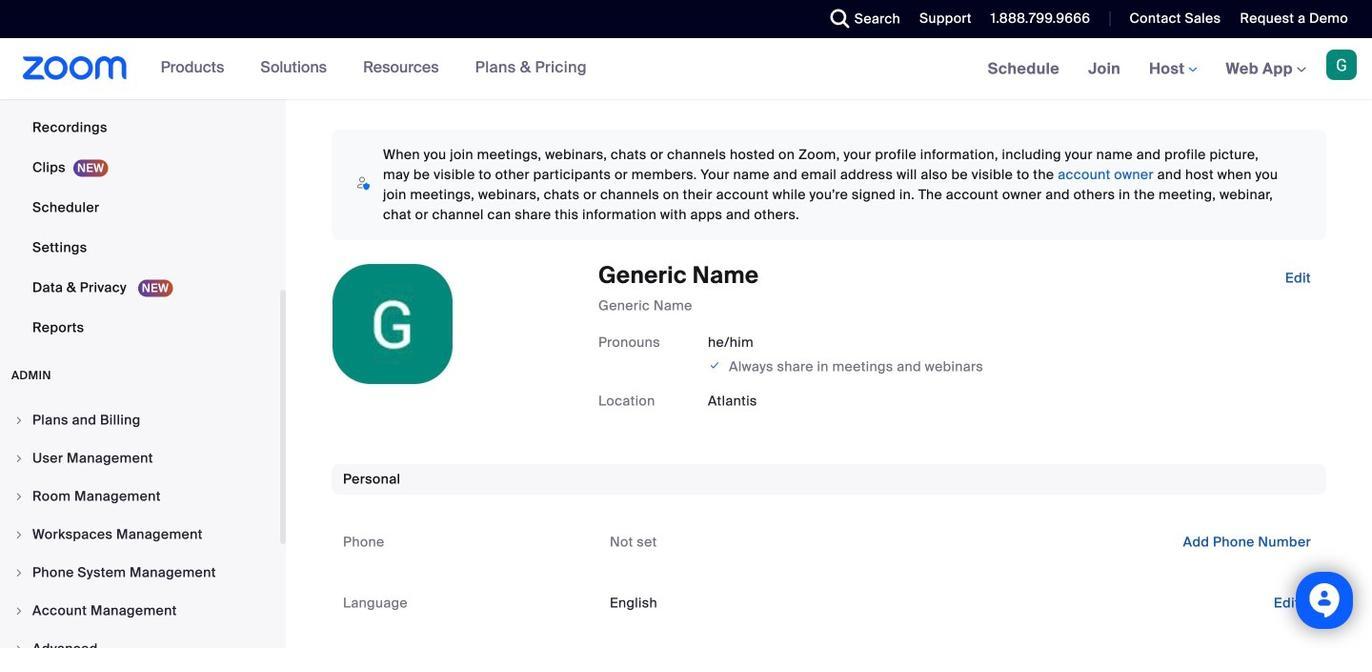 Task type: vqa. For each thing, say whether or not it's contained in the screenshot.
italic image
no



Task type: describe. For each thing, give the bounding box(es) containing it.
2 right image from the top
[[13, 529, 25, 541]]

6 menu item from the top
[[0, 593, 280, 629]]

5 menu item from the top
[[0, 555, 280, 591]]

admin menu menu
[[0, 402, 280, 648]]

1 menu item from the top
[[0, 402, 280, 439]]

right image for seventh menu item from the bottom
[[13, 415, 25, 426]]

3 right image from the top
[[13, 567, 25, 579]]

4 right image from the top
[[13, 644, 25, 648]]

7 menu item from the top
[[0, 631, 280, 648]]

product information navigation
[[146, 38, 601, 99]]

side navigation navigation
[[0, 0, 286, 648]]

user photo image
[[333, 264, 453, 384]]



Task type: locate. For each thing, give the bounding box(es) containing it.
right image
[[13, 491, 25, 502], [13, 529, 25, 541], [13, 567, 25, 579], [13, 644, 25, 648]]

0 vertical spatial right image
[[13, 415, 25, 426]]

edit user photo image
[[378, 316, 408, 333]]

4 menu item from the top
[[0, 517, 280, 553]]

2 menu item from the top
[[0, 440, 280, 477]]

1 right image from the top
[[13, 415, 25, 426]]

1 right image from the top
[[13, 491, 25, 502]]

meetings navigation
[[974, 38, 1373, 101]]

personal menu menu
[[0, 0, 280, 349]]

right image for sixth menu item from the bottom of the admin menu menu
[[13, 453, 25, 464]]

banner
[[0, 38, 1373, 101]]

2 vertical spatial right image
[[13, 605, 25, 617]]

2 right image from the top
[[13, 453, 25, 464]]

right image
[[13, 415, 25, 426], [13, 453, 25, 464], [13, 605, 25, 617]]

3 menu item from the top
[[0, 479, 280, 515]]

3 right image from the top
[[13, 605, 25, 617]]

1 vertical spatial right image
[[13, 453, 25, 464]]

menu item
[[0, 402, 280, 439], [0, 440, 280, 477], [0, 479, 280, 515], [0, 517, 280, 553], [0, 555, 280, 591], [0, 593, 280, 629], [0, 631, 280, 648]]

right image for second menu item from the bottom of the admin menu menu
[[13, 605, 25, 617]]

checked image
[[708, 356, 722, 375]]

zoom logo image
[[23, 56, 127, 80]]

profile picture image
[[1327, 50, 1358, 80]]



